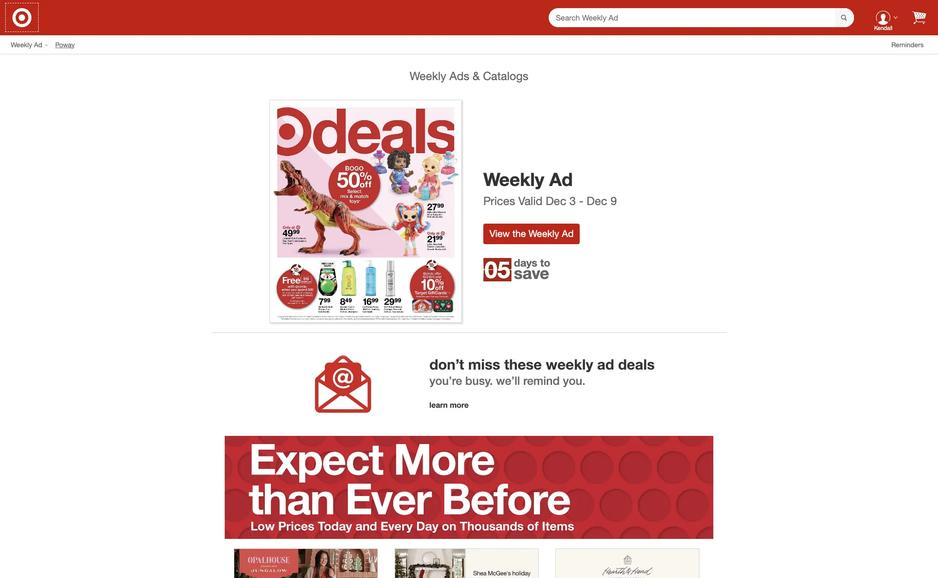 Task type: locate. For each thing, give the bounding box(es) containing it.
days
[[514, 256, 537, 269]]

Search Weekly Ad search field
[[549, 8, 854, 28]]

weekly down the go to target.com icon
[[11, 40, 32, 48]]

kendall link
[[869, 2, 898, 33]]

weekly ad link
[[11, 40, 55, 49]]

reminders
[[892, 40, 924, 48]]

ad inside weekly ad prices valid dec 3 - dec 9
[[549, 169, 573, 190]]

1 horizontal spatial dec
[[587, 194, 607, 208]]

weekly ads & catalogs
[[410, 69, 529, 83]]

1 advertisement region from the left
[[234, 549, 378, 578]]

kendall
[[874, 24, 893, 32]]

1 horizontal spatial advertisement region
[[395, 549, 538, 578]]

dec
[[546, 194, 566, 208], [587, 194, 607, 208]]

ad left the poway
[[34, 40, 42, 48]]

weekly
[[11, 40, 32, 48], [410, 69, 446, 83], [483, 169, 544, 190], [529, 228, 559, 240]]

catalogs
[[483, 69, 529, 83]]

ad
[[34, 40, 42, 48], [549, 169, 573, 190], [562, 228, 574, 240]]

1 vertical spatial ad
[[549, 169, 573, 190]]

3
[[570, 194, 576, 208]]

2 vertical spatial ad
[[562, 228, 574, 240]]

weekly for weekly ad
[[11, 40, 32, 48]]

1 dec from the left
[[546, 194, 566, 208]]

view the weekly ad
[[490, 228, 574, 240]]

ad up the 3
[[549, 169, 573, 190]]

ad for weekly ad
[[34, 40, 42, 48]]

weekly left ads
[[410, 69, 446, 83]]

form
[[549, 8, 854, 28]]

0 vertical spatial ad
[[34, 40, 42, 48]]

0 horizontal spatial dec
[[546, 194, 566, 208]]

advertisement region
[[234, 549, 378, 578], [395, 549, 538, 578], [556, 549, 699, 578]]

save
[[514, 264, 549, 283]]

view the weekly ad button
[[483, 224, 580, 244]]

view the weekly ad image
[[269, 100, 462, 323]]

weekly right the
[[529, 228, 559, 240]]

view your cart on target.com image
[[913, 11, 926, 24]]

0 horizontal spatial advertisement region
[[234, 549, 378, 578]]

weekly inside weekly ad prices valid dec 3 - dec 9
[[483, 169, 544, 190]]

2 horizontal spatial advertisement region
[[556, 549, 699, 578]]

05 days to
[[485, 256, 550, 284]]

2 advertisement region from the left
[[395, 549, 538, 578]]

ads
[[450, 69, 470, 83]]

dec left the 3
[[546, 194, 566, 208]]

weekly ad
[[11, 40, 42, 48]]

the
[[513, 228, 526, 240]]

ad down the 3
[[562, 228, 574, 240]]

2 dec from the left
[[587, 194, 607, 208]]

weekly for weekly ads & catalogs
[[410, 69, 446, 83]]

weekly up prices
[[483, 169, 544, 190]]

&
[[473, 69, 480, 83]]

dec right -
[[587, 194, 607, 208]]



Task type: vqa. For each thing, say whether or not it's contained in the screenshot.
06
no



Task type: describe. For each thing, give the bounding box(es) containing it.
3 advertisement region from the left
[[556, 549, 699, 578]]

ad inside button
[[562, 228, 574, 240]]

go to target.com image
[[12, 8, 31, 27]]

-
[[579, 194, 584, 208]]

poway link
[[55, 40, 82, 49]]

don't miss these weekly ad deals. you're busy. we'll remind you. sign up now. image
[[220, 333, 718, 436]]

05
[[485, 256, 510, 284]]

reminders link
[[892, 40, 931, 49]]

valid
[[518, 194, 543, 208]]

weekly inside button
[[529, 228, 559, 240]]

expect more than ever before. low prices today and every day on thousands of items. image
[[225, 436, 714, 539]]

weekly for weekly ad prices valid dec 3 - dec 9
[[483, 169, 544, 190]]

9
[[611, 194, 617, 208]]

weekly ad prices valid dec 3 - dec 9
[[483, 169, 617, 208]]

ad for weekly ad prices valid dec 3 - dec 9
[[549, 169, 573, 190]]

prices
[[483, 194, 515, 208]]

poway
[[55, 40, 75, 48]]

view
[[490, 228, 510, 240]]

to
[[540, 256, 550, 269]]



